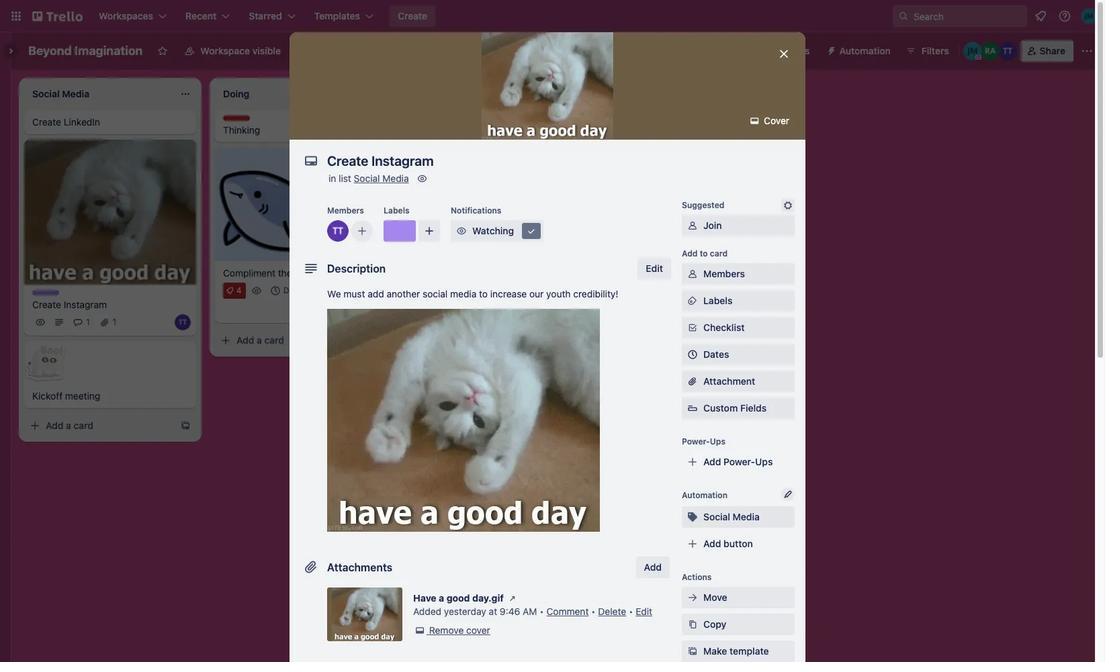 Task type: describe. For each thing, give the bounding box(es) containing it.
create linkedin
[[32, 116, 100, 128]]

delete
[[598, 606, 626, 617]]

card for left create from template… image
[[264, 334, 284, 346]]

filters button
[[901, 40, 953, 62]]

sm image right social media link
[[416, 172, 429, 185]]

copy
[[703, 619, 726, 630]]

create for create instagram
[[32, 299, 61, 311]]

automation button
[[821, 40, 899, 62]]

sm image for remove cover
[[413, 624, 427, 637]]

custom fields button
[[682, 402, 795, 415]]

remove
[[429, 625, 464, 636]]

thoughts thinking
[[223, 116, 260, 136]]

jeremy miller (jeremymiller198) image inside primary element
[[1081, 8, 1097, 24]]

Dec 31 checkbox
[[267, 283, 313, 299]]

0 vertical spatial card
[[710, 249, 728, 259]]

1 vertical spatial terry turtle (terryturtle) image
[[327, 220, 349, 242]]

another inside button
[[636, 87, 670, 98]]

comment link
[[546, 606, 589, 617]]

checklist link
[[682, 317, 795, 339]]

create from template… image
[[180, 421, 191, 432]]

description
[[327, 263, 386, 275]]

social
[[423, 288, 448, 300]]

dec
[[283, 285, 298, 295]]

sm image inside social media button
[[686, 511, 699, 524]]

4
[[236, 285, 242, 295]]

beyond imagination
[[28, 44, 143, 58]]

make template
[[703, 646, 769, 657]]

meeting
[[65, 391, 100, 402]]

Search field
[[909, 6, 1026, 26]]

social media button
[[682, 507, 795, 528]]

custom
[[703, 402, 738, 414]]

create button
[[390, 5, 435, 27]]

add inside add button button
[[703, 538, 721, 549]]

workspace
[[200, 45, 250, 56]]

sm image for suggested
[[781, 199, 795, 212]]

sm image up "9:46"
[[506, 592, 519, 605]]

0 horizontal spatial media
[[382, 173, 409, 184]]

button
[[724, 538, 753, 549]]

increase
[[490, 288, 527, 300]]

attachments
[[327, 562, 392, 574]]

create instagram
[[32, 299, 107, 311]]

members link
[[682, 263, 795, 285]]

sm image for make template
[[686, 645, 699, 658]]

remove cover
[[429, 625, 490, 636]]

search image
[[898, 11, 909, 21]]

jeremy miller (jeremymiller198) image
[[347, 301, 363, 318]]

sm image for copy
[[686, 618, 699, 631]]

chef
[[294, 267, 315, 279]]

share
[[1040, 45, 1065, 56]]

sm image inside join link
[[686, 219, 699, 232]]

create for create linkedin
[[32, 116, 61, 128]]

add members to card image
[[357, 224, 367, 238]]

delete link
[[598, 606, 626, 617]]

add inside add another list button
[[615, 87, 633, 98]]

visible
[[252, 45, 281, 56]]

customize views image
[[356, 44, 369, 58]]

a for left create from template… image add a card button
[[257, 334, 262, 346]]

beyond
[[28, 44, 72, 58]]

social media
[[703, 511, 760, 523]]

0 horizontal spatial ups
[[710, 437, 726, 447]]

remove cover link
[[413, 624, 490, 637]]

copy link
[[682, 614, 795, 635]]

color: purple, title: none image
[[384, 220, 416, 242]]

imagination
[[74, 44, 143, 58]]

add
[[368, 288, 384, 300]]

1 up terry turtle (terryturtle) image
[[332, 285, 336, 295]]

filters
[[921, 45, 949, 56]]

compliment the chef
[[223, 267, 315, 279]]

day.gif
[[472, 592, 504, 604]]

terry turtle (terryturtle) image
[[328, 301, 344, 318]]

list inside button
[[672, 87, 686, 98]]

automation inside button
[[839, 45, 891, 56]]

star or unstar board image
[[157, 46, 168, 56]]

youth
[[546, 288, 571, 300]]

compliment the chef link
[[223, 266, 379, 280]]

1 horizontal spatial create from template… image
[[562, 122, 572, 133]]

yesterday
[[444, 606, 486, 617]]

0 vertical spatial social
[[354, 173, 380, 184]]

0 horizontal spatial terry turtle (terryturtle) image
[[175, 315, 191, 331]]

dec 31
[[283, 285, 309, 295]]

checklist
[[703, 322, 745, 333]]

custom fields
[[703, 402, 767, 414]]

add button
[[703, 538, 753, 549]]

am
[[523, 606, 537, 617]]

added yesterday at 9:46 am
[[413, 606, 537, 617]]

power-ups inside button
[[761, 45, 810, 56]]

2 horizontal spatial a
[[439, 592, 444, 604]]

share button
[[1021, 40, 1073, 62]]

0 notifications image
[[1032, 8, 1049, 24]]

sm image inside move link
[[686, 591, 699, 605]]

add power-ups
[[703, 456, 773, 468]]

compliment
[[223, 267, 275, 279]]

2 horizontal spatial terry turtle (terryturtle) image
[[998, 42, 1017, 60]]

cover
[[761, 115, 789, 126]]

add to card
[[682, 249, 728, 259]]

edit link
[[636, 606, 652, 617]]

0 horizontal spatial power-ups
[[682, 437, 726, 447]]

power- inside add power-ups link
[[724, 456, 755, 468]]

credibility!
[[573, 288, 618, 300]]

sm image for automation
[[821, 40, 839, 59]]

thoughts
[[223, 116, 260, 126]]



Task type: vqa. For each thing, say whether or not it's contained in the screenshot.
⌘ corresponding to 4
no



Task type: locate. For each thing, give the bounding box(es) containing it.
1 vertical spatial power-ups
[[682, 437, 726, 447]]

1 vertical spatial social
[[703, 511, 730, 523]]

members
[[327, 206, 364, 216], [703, 268, 745, 279]]

move link
[[682, 587, 795, 609]]

cover
[[466, 625, 490, 636]]

cover link
[[744, 110, 797, 132]]

to right media
[[479, 288, 488, 300]]

media up color: purple, title: none image
[[382, 173, 409, 184]]

sm image inside the labels link
[[686, 294, 699, 308]]

create instagram link
[[32, 299, 188, 312]]

0 vertical spatial create
[[398, 10, 427, 21]]

1 vertical spatial members
[[703, 268, 745, 279]]

1 vertical spatial ruby anderson (rubyanderson7) image
[[365, 301, 382, 318]]

1 horizontal spatial media
[[733, 511, 760, 523]]

edit inside edit button
[[646, 263, 663, 274]]

sm image inside automation button
[[821, 40, 839, 59]]

members up add members to card image
[[327, 206, 364, 216]]

sm image for labels
[[686, 294, 699, 308]]

ups inside button
[[792, 45, 810, 56]]

sm image inside copy link
[[686, 618, 699, 631]]

sm image down "add to card"
[[686, 267, 699, 281]]

add a card button for left create from template… image
[[215, 330, 365, 351]]

0 vertical spatial labels
[[384, 206, 410, 216]]

0 vertical spatial create from template… image
[[562, 122, 572, 133]]

edit
[[646, 263, 663, 274], [636, 606, 652, 617]]

have\_a\_good\_day.gif image
[[327, 309, 600, 532]]

in
[[328, 173, 336, 184]]

1 vertical spatial a
[[66, 420, 71, 432]]

in list social media
[[328, 173, 409, 184]]

0 horizontal spatial to
[[479, 288, 488, 300]]

another
[[636, 87, 670, 98], [387, 288, 420, 300]]

Board name text field
[[21, 40, 149, 62]]

edit button
[[638, 258, 671, 279]]

card up members link
[[710, 249, 728, 259]]

0 vertical spatial power-ups
[[761, 45, 810, 56]]

workspace visible button
[[176, 40, 289, 62]]

added
[[413, 606, 441, 617]]

0 horizontal spatial members
[[327, 206, 364, 216]]

sm image
[[821, 40, 839, 59], [748, 114, 761, 128], [781, 199, 795, 212], [455, 224, 468, 238], [686, 294, 699, 308], [686, 618, 699, 631], [413, 624, 427, 637], [686, 645, 699, 658]]

we
[[327, 288, 341, 300]]

ups down fields
[[755, 456, 773, 468]]

social
[[354, 173, 380, 184], [703, 511, 730, 523]]

add a card
[[236, 334, 284, 346], [46, 420, 93, 432]]

a for add a card button related to create from template… icon
[[66, 420, 71, 432]]

0 horizontal spatial labels
[[384, 206, 410, 216]]

add inside add button
[[644, 562, 662, 573]]

1 vertical spatial jeremy miller (jeremymiller198) image
[[963, 42, 982, 60]]

0 horizontal spatial jeremy miller (jeremymiller198) image
[[963, 42, 982, 60]]

list
[[672, 87, 686, 98], [339, 173, 351, 184]]

join link
[[682, 215, 795, 236]]

1 horizontal spatial ups
[[755, 456, 773, 468]]

1 horizontal spatial automation
[[839, 45, 891, 56]]

2 vertical spatial terry turtle (terryturtle) image
[[175, 315, 191, 331]]

at
[[489, 606, 497, 617]]

0 horizontal spatial list
[[339, 173, 351, 184]]

must
[[343, 288, 365, 300]]

2 vertical spatial power-
[[724, 456, 755, 468]]

1 horizontal spatial terry turtle (terryturtle) image
[[327, 220, 349, 242]]

members down "add to card"
[[703, 268, 745, 279]]

labels
[[384, 206, 410, 216], [703, 295, 732, 306]]

2 horizontal spatial power-
[[761, 45, 792, 56]]

board link
[[292, 40, 349, 62]]

suggested
[[682, 200, 724, 210]]

sm image left "join"
[[686, 219, 699, 232]]

1 horizontal spatial card
[[264, 334, 284, 346]]

social inside social media button
[[703, 511, 730, 523]]

comment
[[546, 606, 589, 617]]

thinking
[[223, 124, 260, 136]]

1 horizontal spatial another
[[636, 87, 670, 98]]

0 vertical spatial automation
[[839, 45, 891, 56]]

sm image inside watching button
[[455, 224, 468, 238]]

0 horizontal spatial card
[[74, 420, 93, 432]]

make
[[703, 646, 727, 657]]

workspace visible
[[200, 45, 281, 56]]

kickoff meeting
[[32, 391, 100, 402]]

have
[[413, 592, 436, 604]]

create from template… image
[[562, 122, 572, 133], [371, 335, 382, 346]]

instagram
[[64, 299, 107, 311]]

1 vertical spatial another
[[387, 288, 420, 300]]

1 horizontal spatial members
[[703, 268, 745, 279]]

0 vertical spatial list
[[672, 87, 686, 98]]

labels up color: purple, title: none image
[[384, 206, 410, 216]]

add another list
[[615, 87, 686, 98]]

0 vertical spatial edit
[[646, 263, 663, 274]]

2 vertical spatial create
[[32, 299, 61, 311]]

1 horizontal spatial to
[[700, 249, 708, 259]]

2 horizontal spatial ups
[[792, 45, 810, 56]]

automation left "filters" button
[[839, 45, 891, 56]]

jeremy miller (jeremymiller198) image right open information menu icon
[[1081, 8, 1097, 24]]

2 vertical spatial ups
[[755, 456, 773, 468]]

to down "join"
[[700, 249, 708, 259]]

labels up checklist
[[703, 295, 732, 306]]

notifications
[[451, 206, 501, 216]]

0 horizontal spatial create from template… image
[[371, 335, 382, 346]]

2 vertical spatial card
[[74, 420, 93, 432]]

ruby anderson (rubyanderson7) image down add
[[365, 301, 382, 318]]

dates
[[703, 349, 729, 360]]

ups up add power-ups
[[710, 437, 726, 447]]

add a card button
[[215, 330, 365, 351], [24, 415, 175, 437]]

card down meeting
[[74, 420, 93, 432]]

media up button
[[733, 511, 760, 523]]

1 vertical spatial create from template… image
[[371, 335, 382, 346]]

ruby anderson (rubyanderson7) image
[[981, 42, 999, 60], [365, 301, 382, 318]]

1 vertical spatial to
[[479, 288, 488, 300]]

board
[[314, 45, 341, 56]]

31
[[301, 285, 309, 295]]

automation up social media
[[682, 490, 728, 500]]

add a card down 4
[[236, 334, 284, 346]]

0 horizontal spatial automation
[[682, 490, 728, 500]]

jeremy miller (jeremymiller198) image
[[1081, 8, 1097, 24], [963, 42, 982, 60]]

1 vertical spatial add a card
[[46, 420, 93, 432]]

2 horizontal spatial card
[[710, 249, 728, 259]]

1 vertical spatial labels
[[703, 295, 732, 306]]

jeremy miller (jeremymiller198) image down search field
[[963, 42, 982, 60]]

dates button
[[682, 344, 795, 365]]

2 vertical spatial a
[[439, 592, 444, 604]]

show menu image
[[1080, 44, 1094, 58]]

0 horizontal spatial another
[[387, 288, 420, 300]]

add a card button down dec 31 checkbox
[[215, 330, 365, 351]]

social media link
[[354, 173, 409, 184]]

1 vertical spatial automation
[[682, 490, 728, 500]]

terry turtle (terryturtle) image
[[998, 42, 1017, 60], [327, 220, 349, 242], [175, 315, 191, 331]]

card for create from template… icon
[[74, 420, 93, 432]]

0 vertical spatial terry turtle (terryturtle) image
[[998, 42, 1017, 60]]

add button button
[[682, 533, 795, 555]]

add another list button
[[591, 78, 774, 107]]

make template link
[[682, 641, 795, 662]]

add a card down kickoff meeting
[[46, 420, 93, 432]]

0 vertical spatial a
[[257, 334, 262, 346]]

1 horizontal spatial add a card button
[[215, 330, 365, 351]]

color: bold red, title: "thoughts" element
[[223, 116, 260, 126]]

sm image inside checklist link
[[686, 321, 699, 335]]

fields
[[740, 402, 767, 414]]

primary element
[[0, 0, 1105, 32]]

automation
[[839, 45, 891, 56], [682, 490, 728, 500]]

media
[[450, 288, 476, 300]]

linkedin
[[64, 116, 100, 128]]

sm image left checklist
[[686, 321, 699, 335]]

back to home image
[[32, 5, 83, 27]]

media inside social media button
[[733, 511, 760, 523]]

card down dec 31 checkbox
[[264, 334, 284, 346]]

0 vertical spatial add a card
[[236, 334, 284, 346]]

create
[[398, 10, 427, 21], [32, 116, 61, 128], [32, 299, 61, 311]]

0 vertical spatial another
[[636, 87, 670, 98]]

sm image inside cover link
[[748, 114, 761, 128]]

join
[[703, 220, 722, 231]]

have a good day.gif
[[413, 592, 504, 604]]

1 down instagram
[[86, 317, 90, 327]]

sm image inside watching button
[[525, 224, 538, 238]]

to
[[700, 249, 708, 259], [479, 288, 488, 300]]

a
[[257, 334, 262, 346], [66, 420, 71, 432], [439, 592, 444, 604]]

create for create
[[398, 10, 427, 21]]

0 horizontal spatial add a card
[[46, 420, 93, 432]]

0 vertical spatial to
[[700, 249, 708, 259]]

0 vertical spatial add a card button
[[215, 330, 365, 351]]

1 vertical spatial power-
[[682, 437, 710, 447]]

power-ups
[[761, 45, 810, 56], [682, 437, 726, 447]]

1 horizontal spatial social
[[703, 511, 730, 523]]

create inside button
[[398, 10, 427, 21]]

ups left automation button
[[792, 45, 810, 56]]

1 vertical spatial create
[[32, 116, 61, 128]]

0 vertical spatial media
[[382, 173, 409, 184]]

sm image inside members link
[[686, 267, 699, 281]]

0 horizontal spatial ruby anderson (rubyanderson7) image
[[365, 301, 382, 318]]

1 horizontal spatial add a card
[[236, 334, 284, 346]]

kickoff meeting link
[[32, 390, 188, 403]]

sm image down actions
[[686, 591, 699, 605]]

1 left add
[[359, 285, 363, 295]]

we must add another social media to increase our youth credibility!
[[327, 288, 618, 300]]

1 horizontal spatial power-ups
[[761, 45, 810, 56]]

sm image left social media
[[686, 511, 699, 524]]

9:46
[[500, 606, 520, 617]]

add a card button for create from template… icon
[[24, 415, 175, 437]]

sm image
[[416, 172, 429, 185], [686, 219, 699, 232], [525, 224, 538, 238], [686, 267, 699, 281], [686, 321, 699, 335], [686, 511, 699, 524], [686, 591, 699, 605], [506, 592, 519, 605]]

0 horizontal spatial a
[[66, 420, 71, 432]]

1 vertical spatial ups
[[710, 437, 726, 447]]

kickoff
[[32, 391, 63, 402]]

0 horizontal spatial power-
[[682, 437, 710, 447]]

add
[[615, 87, 633, 98], [682, 249, 698, 259], [236, 334, 254, 346], [46, 420, 63, 432], [703, 456, 721, 468], [703, 538, 721, 549], [644, 562, 662, 573]]

sm image for watching
[[455, 224, 468, 238]]

good
[[447, 592, 470, 604]]

1 horizontal spatial power-
[[724, 456, 755, 468]]

social right in
[[354, 173, 380, 184]]

open information menu image
[[1058, 9, 1071, 23]]

sm image inside make template "link"
[[686, 645, 699, 658]]

0 vertical spatial jeremy miller (jeremymiller198) image
[[1081, 8, 1097, 24]]

power- inside power-ups button
[[761, 45, 792, 56]]

0 horizontal spatial social
[[354, 173, 380, 184]]

0 vertical spatial ups
[[792, 45, 810, 56]]

1 vertical spatial card
[[264, 334, 284, 346]]

0 vertical spatial power-
[[761, 45, 792, 56]]

1 horizontal spatial list
[[672, 87, 686, 98]]

ruby anderson (rubyanderson7) image down search field
[[981, 42, 999, 60]]

add button
[[636, 557, 670, 578]]

1 horizontal spatial a
[[257, 334, 262, 346]]

add inside add power-ups link
[[703, 456, 721, 468]]

sm image right the watching
[[525, 224, 538, 238]]

1 vertical spatial media
[[733, 511, 760, 523]]

1 horizontal spatial ruby anderson (rubyanderson7) image
[[981, 42, 999, 60]]

social up add button
[[703, 511, 730, 523]]

color: purple, title: none image
[[32, 290, 59, 296]]

attachment
[[703, 376, 755, 387]]

create linkedin link
[[32, 116, 188, 129]]

attachment button
[[682, 371, 795, 392]]

1 vertical spatial add a card button
[[24, 415, 175, 437]]

add a card button down kickoff meeting link
[[24, 415, 175, 437]]

1 horizontal spatial jeremy miller (jeremymiller198) image
[[1081, 8, 1097, 24]]

our
[[529, 288, 544, 300]]

move
[[703, 592, 727, 603]]

media
[[382, 173, 409, 184], [733, 511, 760, 523]]

template
[[730, 646, 769, 657]]

0 vertical spatial members
[[327, 206, 364, 216]]

thinking link
[[223, 124, 379, 137]]

1 vertical spatial edit
[[636, 606, 652, 617]]

power-ups button
[[734, 40, 818, 62]]

labels link
[[682, 290, 795, 312]]

the
[[278, 267, 292, 279]]

watching
[[472, 225, 514, 236]]

actions
[[682, 572, 712, 582]]

0 vertical spatial ruby anderson (rubyanderson7) image
[[981, 42, 999, 60]]

0 horizontal spatial add a card button
[[24, 415, 175, 437]]

1 down create instagram link
[[113, 317, 116, 327]]

1 vertical spatial list
[[339, 173, 351, 184]]

None text field
[[320, 149, 764, 173]]

1 horizontal spatial labels
[[703, 295, 732, 306]]



